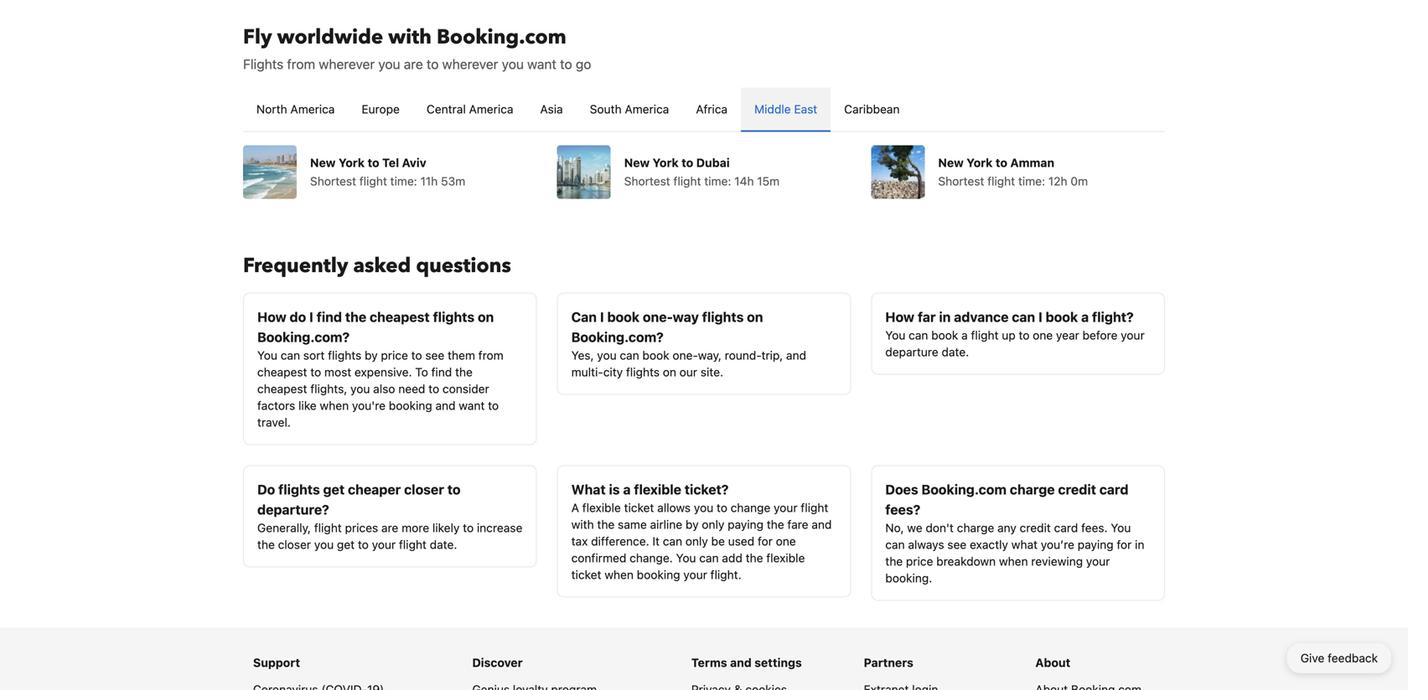Task type: locate. For each thing, give the bounding box(es) containing it.
from right flights
[[287, 56, 315, 72]]

paying down "fees."
[[1078, 538, 1114, 552]]

want inside how do i find the cheapest flights on booking.com? you can sort flights by price to see them from cheapest to most expensive. to find the cheapest flights, you also need to consider factors like when you're booking and want to travel.
[[459, 399, 485, 413]]

0 vertical spatial want
[[527, 56, 557, 72]]

how
[[257, 309, 287, 325], [886, 309, 915, 325]]

for inside 'does booking.com charge credit card fees? no, we don't charge any credit card fees. you can always see exactly what you're paying for in the price breakdown when reviewing your booking.'
[[1117, 538, 1132, 552]]

can right it
[[663, 535, 683, 549]]

1 horizontal spatial ticket
[[624, 501, 654, 515]]

1 horizontal spatial when
[[605, 568, 634, 582]]

get down prices
[[337, 538, 355, 552]]

flights
[[243, 56, 284, 72]]

time: for shortest flight time: 12h 0m
[[1019, 174, 1046, 188]]

can down be
[[700, 552, 719, 566]]

0 horizontal spatial with
[[388, 23, 432, 51]]

1 vertical spatial price
[[906, 555, 934, 569]]

one inside what is a flexible ticket? a flexible ticket allows you to change your flight with the same airline by only paying the fare and tax difference. it can only be used for one confirmed change. you can add the flexible ticket when booking your flight.
[[776, 535, 796, 549]]

you right change.
[[676, 552, 696, 566]]

1 horizontal spatial in
[[1135, 538, 1145, 552]]

terms
[[692, 657, 727, 670]]

price down always
[[906, 555, 934, 569]]

your inside do flights get cheaper closer to departure? generally, flight prices are more likely to increase the closer you get to your flight date.
[[372, 538, 396, 552]]

see inside 'does booking.com charge credit card fees? no, we don't charge any credit card fees. you can always see exactly what you're paying for in the price breakdown when reviewing your booking.'
[[948, 538, 967, 552]]

1 horizontal spatial america
[[469, 102, 514, 116]]

ticket up same
[[624, 501, 654, 515]]

1 vertical spatial with
[[572, 518, 594, 532]]

flight inside what is a flexible ticket? a flexible ticket allows you to change your flight with the same airline by only paying the fare and tax difference. it can only be used for one confirmed change. you can add the flexible ticket when booking your flight.
[[801, 501, 829, 515]]

booking down change.
[[637, 568, 680, 582]]

the up booking.
[[886, 555, 903, 569]]

new inside new york to amman shortest flight time: 12h 0m
[[939, 156, 964, 170]]

1 new from the left
[[310, 156, 336, 170]]

0 horizontal spatial time:
[[390, 174, 417, 188]]

0 horizontal spatial booking
[[389, 399, 432, 413]]

for right used
[[758, 535, 773, 549]]

aviv
[[402, 156, 427, 170]]

fly
[[243, 23, 272, 51]]

east
[[794, 102, 818, 116]]

you inside how do i find the cheapest flights on booking.com? you can sort flights by price to see them from cheapest to most expensive. to find the cheapest flights, you also need to consider factors like when you're booking and want to travel.
[[257, 349, 278, 363]]

dubai
[[697, 156, 730, 170]]

i right advance
[[1039, 309, 1043, 325]]

for right you're
[[1117, 538, 1132, 552]]

2 horizontal spatial new
[[939, 156, 964, 170]]

tab list
[[243, 88, 1165, 133]]

0 horizontal spatial card
[[1054, 522, 1079, 535]]

how left far
[[886, 309, 915, 325]]

does
[[886, 482, 919, 498]]

york inside new york to dubai shortest flight time: 14h 15m
[[653, 156, 679, 170]]

new inside the new york to tel aviv shortest flight time: 11h 53m
[[310, 156, 336, 170]]

you up europe
[[378, 56, 400, 72]]

1 vertical spatial want
[[459, 399, 485, 413]]

the down used
[[746, 552, 763, 566]]

flight inside new york to amman shortest flight time: 12h 0m
[[988, 174, 1016, 188]]

by inside how do i find the cheapest flights on booking.com? you can sort flights by price to see them from cheapest to most expensive. to find the cheapest flights, you also need to consider factors like when you're booking and want to travel.
[[365, 349, 378, 363]]

america right the "north"
[[291, 102, 335, 116]]

fly worldwide with booking.com flights from wherever you are to wherever you want to go
[[243, 23, 591, 72]]

are inside fly worldwide with booking.com flights from wherever you are to wherever you want to go
[[404, 56, 423, 72]]

3 new from the left
[[939, 156, 964, 170]]

do
[[257, 482, 275, 498]]

difference.
[[591, 535, 650, 549]]

flight up fare
[[801, 501, 829, 515]]

how inside how do i find the cheapest flights on booking.com? you can sort flights by price to see them from cheapest to most expensive. to find the cheapest flights, you also need to consider factors like when you're booking and want to travel.
[[257, 309, 287, 325]]

card up you're
[[1054, 522, 1079, 535]]

america inside "button"
[[469, 102, 514, 116]]

asked
[[353, 252, 411, 280]]

ticket
[[624, 501, 654, 515], [572, 568, 602, 582]]

prices
[[345, 522, 378, 535]]

generally,
[[257, 522, 311, 535]]

2 horizontal spatial time:
[[1019, 174, 1046, 188]]

0 horizontal spatial for
[[758, 535, 773, 549]]

1 horizontal spatial on
[[663, 366, 677, 379]]

1 vertical spatial only
[[686, 535, 708, 549]]

flights inside do flights get cheaper closer to departure? generally, flight prices are more likely to increase the closer you get to your flight date.
[[278, 482, 320, 498]]

0 horizontal spatial charge
[[957, 522, 995, 535]]

in right far
[[939, 309, 951, 325]]

new for new york to dubai shortest flight time: 14h 15m
[[624, 156, 650, 170]]

see
[[425, 349, 445, 363], [948, 538, 967, 552]]

for
[[758, 535, 773, 549], [1117, 538, 1132, 552]]

departure
[[886, 345, 939, 359]]

site.
[[701, 366, 724, 379]]

price up expensive.
[[381, 349, 408, 363]]

2 horizontal spatial america
[[625, 102, 669, 116]]

2 booking.com? from the left
[[572, 330, 664, 345]]

and inside can i book one-way flights on booking.com? yes, you can book one-way, round-trip, and multi-city flights on our site.
[[786, 349, 807, 363]]

0 horizontal spatial find
[[317, 309, 342, 325]]

shortest right "new york to amman" image
[[939, 174, 985, 188]]

0 horizontal spatial paying
[[728, 518, 764, 532]]

can up city
[[620, 349, 640, 363]]

1 vertical spatial cheapest
[[257, 366, 307, 379]]

1 horizontal spatial how
[[886, 309, 915, 325]]

1 horizontal spatial i
[[600, 309, 604, 325]]

0 horizontal spatial see
[[425, 349, 445, 363]]

north america
[[257, 102, 335, 116]]

it
[[653, 535, 660, 549]]

1 vertical spatial in
[[1135, 538, 1145, 552]]

with
[[388, 23, 432, 51], [572, 518, 594, 532]]

1 shortest from the left
[[310, 174, 356, 188]]

the up difference.
[[597, 518, 615, 532]]

with inside fly worldwide with booking.com flights from wherever you are to wherever you want to go
[[388, 23, 432, 51]]

credit up "fees."
[[1059, 482, 1097, 498]]

1 booking.com? from the left
[[257, 330, 350, 345]]

3 york from the left
[[967, 156, 993, 170]]

fees?
[[886, 502, 921, 518]]

get
[[323, 482, 345, 498], [337, 538, 355, 552]]

the inside do flights get cheaper closer to departure? generally, flight prices are more likely to increase the closer you get to your flight date.
[[257, 538, 275, 552]]

tel
[[382, 156, 399, 170]]

2 vertical spatial a
[[623, 482, 631, 498]]

and
[[786, 349, 807, 363], [436, 399, 456, 413], [812, 518, 832, 532], [730, 657, 752, 670]]

how inside how far in advance can i book a flight? you can book a flight up to one year before your departure date.
[[886, 309, 915, 325]]

0 vertical spatial one-
[[643, 309, 673, 325]]

0 vertical spatial are
[[404, 56, 423, 72]]

wherever down 'worldwide'
[[319, 56, 375, 72]]

want inside fly worldwide with booking.com flights from wherever you are to wherever you want to go
[[527, 56, 557, 72]]

charge up any
[[1010, 482, 1055, 498]]

on inside how do i find the cheapest flights on booking.com? you can sort flights by price to see them from cheapest to most expensive. to find the cheapest flights, you also need to consider factors like when you're booking and want to travel.
[[478, 309, 494, 325]]

new right new york to dubai image on the left of the page
[[624, 156, 650, 170]]

can down no,
[[886, 538, 905, 552]]

1 horizontal spatial find
[[431, 366, 452, 379]]

0 horizontal spatial a
[[623, 482, 631, 498]]

0 vertical spatial booking
[[389, 399, 432, 413]]

0 vertical spatial ticket
[[624, 501, 654, 515]]

always
[[908, 538, 945, 552]]

date.
[[942, 345, 969, 359], [430, 538, 457, 552]]

by down 'allows'
[[686, 518, 699, 532]]

2 america from the left
[[469, 102, 514, 116]]

with up europe
[[388, 23, 432, 51]]

new inside new york to dubai shortest flight time: 14h 15m
[[624, 156, 650, 170]]

wherever up central america
[[442, 56, 498, 72]]

from right them
[[479, 349, 504, 363]]

1 horizontal spatial wherever
[[442, 56, 498, 72]]

1 vertical spatial flexible
[[583, 501, 621, 515]]

new york to tel aviv image
[[243, 145, 297, 199]]

flight
[[360, 174, 387, 188], [674, 174, 701, 188], [988, 174, 1016, 188], [971, 329, 999, 343], [801, 501, 829, 515], [314, 522, 342, 535], [399, 538, 427, 552]]

price inside 'does booking.com charge credit card fees? no, we don't charge any credit card fees. you can always see exactly what you're paying for in the price breakdown when reviewing your booking.'
[[906, 555, 934, 569]]

are left more
[[381, 522, 399, 535]]

0 horizontal spatial wherever
[[319, 56, 375, 72]]

1 vertical spatial one
[[776, 535, 796, 549]]

new york to amman shortest flight time: 12h 0m
[[939, 156, 1088, 188]]

charge up "exactly"
[[957, 522, 995, 535]]

to up central
[[427, 56, 439, 72]]

to down ticket?
[[717, 501, 728, 515]]

middle east button
[[741, 88, 831, 131]]

only left be
[[686, 535, 708, 549]]

way
[[673, 309, 699, 325]]

want
[[527, 56, 557, 72], [459, 399, 485, 413]]

you down ticket?
[[694, 501, 714, 515]]

1 vertical spatial closer
[[278, 538, 311, 552]]

one
[[1033, 329, 1053, 343], [776, 535, 796, 549]]

in right you're
[[1135, 538, 1145, 552]]

and down consider
[[436, 399, 456, 413]]

new
[[310, 156, 336, 170], [624, 156, 650, 170], [939, 156, 964, 170]]

find right do
[[317, 309, 342, 325]]

to up to
[[411, 349, 422, 363]]

1 time: from the left
[[390, 174, 417, 188]]

3 america from the left
[[625, 102, 669, 116]]

credit up what
[[1020, 522, 1051, 535]]

0 vertical spatial in
[[939, 309, 951, 325]]

1 horizontal spatial shortest
[[624, 174, 671, 188]]

2 shortest from the left
[[624, 174, 671, 188]]

booking
[[389, 399, 432, 413], [637, 568, 680, 582]]

shortest inside new york to amman shortest flight time: 12h 0m
[[939, 174, 985, 188]]

2 horizontal spatial on
[[747, 309, 763, 325]]

1 horizontal spatial paying
[[1078, 538, 1114, 552]]

flights up departure?
[[278, 482, 320, 498]]

0 horizontal spatial credit
[[1020, 522, 1051, 535]]

in
[[939, 309, 951, 325], [1135, 538, 1145, 552]]

2 new from the left
[[624, 156, 650, 170]]

york for dubai
[[653, 156, 679, 170]]

can left sort
[[281, 349, 300, 363]]

north america button
[[243, 88, 348, 131]]

1 vertical spatial are
[[381, 522, 399, 535]]

on left our
[[663, 366, 677, 379]]

caribbean button
[[831, 88, 914, 131]]

1 vertical spatial a
[[962, 329, 968, 343]]

1 vertical spatial booking.com
[[922, 482, 1007, 498]]

flights
[[433, 309, 475, 325], [702, 309, 744, 325], [328, 349, 362, 363], [626, 366, 660, 379], [278, 482, 320, 498]]

to left tel
[[368, 156, 380, 170]]

one left year
[[1033, 329, 1053, 343]]

need
[[399, 382, 425, 396]]

date. right departure
[[942, 345, 969, 359]]

america
[[291, 102, 335, 116], [469, 102, 514, 116], [625, 102, 669, 116]]

0 vertical spatial with
[[388, 23, 432, 51]]

price
[[381, 349, 408, 363], [906, 555, 934, 569]]

i inside can i book one-way flights on booking.com? yes, you can book one-way, round-trip, and multi-city flights on our site.
[[600, 309, 604, 325]]

york left amman
[[967, 156, 993, 170]]

our
[[680, 366, 698, 379]]

york inside the new york to tel aviv shortest flight time: 11h 53m
[[339, 156, 365, 170]]

0 vertical spatial see
[[425, 349, 445, 363]]

time: inside new york to amman shortest flight time: 12h 0m
[[1019, 174, 1046, 188]]

0 horizontal spatial on
[[478, 309, 494, 325]]

flight left prices
[[314, 522, 342, 535]]

booking.com? down do
[[257, 330, 350, 345]]

you up 'you're'
[[351, 382, 370, 396]]

i right can
[[600, 309, 604, 325]]

far
[[918, 309, 936, 325]]

when
[[320, 399, 349, 413], [999, 555, 1028, 569], [605, 568, 634, 582]]

america right south
[[625, 102, 669, 116]]

1 horizontal spatial price
[[906, 555, 934, 569]]

york for amman
[[967, 156, 993, 170]]

to left dubai
[[682, 156, 694, 170]]

caribbean
[[845, 102, 900, 116]]

your down prices
[[372, 538, 396, 552]]

the left fare
[[767, 518, 785, 532]]

0 vertical spatial date.
[[942, 345, 969, 359]]

2 horizontal spatial a
[[1082, 309, 1089, 325]]

3 i from the left
[[1039, 309, 1043, 325]]

1 wherever from the left
[[319, 56, 375, 72]]

1 horizontal spatial are
[[404, 56, 423, 72]]

1 horizontal spatial for
[[1117, 538, 1132, 552]]

one-
[[643, 309, 673, 325], [673, 349, 698, 363]]

paying inside what is a flexible ticket? a flexible ticket allows you to change your flight with the same airline by only paying the fare and tax difference. it can only be used for one confirmed change. you can add the flexible ticket when booking your flight.
[[728, 518, 764, 532]]

only up be
[[702, 518, 725, 532]]

0 horizontal spatial booking.com?
[[257, 330, 350, 345]]

flight down dubai
[[674, 174, 701, 188]]

1 horizontal spatial charge
[[1010, 482, 1055, 498]]

i
[[309, 309, 313, 325], [600, 309, 604, 325], [1039, 309, 1043, 325]]

and right terms
[[730, 657, 752, 670]]

0 horizontal spatial date.
[[430, 538, 457, 552]]

tab list containing north america
[[243, 88, 1165, 133]]

do
[[290, 309, 306, 325]]

i inside how do i find the cheapest flights on booking.com? you can sort flights by price to see them from cheapest to most expensive. to find the cheapest flights, you also need to consider factors like when you're booking and want to travel.
[[309, 309, 313, 325]]

breakdown
[[937, 555, 996, 569]]

new for new york to tel aviv shortest flight time: 11h 53m
[[310, 156, 336, 170]]

wherever
[[319, 56, 375, 72], [442, 56, 498, 72]]

time: down amman
[[1019, 174, 1046, 188]]

0 vertical spatial paying
[[728, 518, 764, 532]]

time: down dubai
[[705, 174, 732, 188]]

with up the tax
[[572, 518, 594, 532]]

one down fare
[[776, 535, 796, 549]]

flight down amman
[[988, 174, 1016, 188]]

by inside what is a flexible ticket? a flexible ticket allows you to change your flight with the same airline by only paying the fare and tax difference. it can only be used for one confirmed change. you can add the flexible ticket when booking your flight.
[[686, 518, 699, 532]]

2 horizontal spatial when
[[999, 555, 1028, 569]]

flights,
[[310, 382, 347, 396]]

america inside button
[[625, 102, 669, 116]]

on down questions
[[478, 309, 494, 325]]

want down consider
[[459, 399, 485, 413]]

york inside new york to amman shortest flight time: 12h 0m
[[967, 156, 993, 170]]

0 horizontal spatial price
[[381, 349, 408, 363]]

multi-
[[572, 366, 604, 379]]

2 how from the left
[[886, 309, 915, 325]]

0 vertical spatial by
[[365, 349, 378, 363]]

flexible down is
[[583, 501, 621, 515]]

1 horizontal spatial by
[[686, 518, 699, 532]]

0 vertical spatial price
[[381, 349, 408, 363]]

yes,
[[572, 349, 594, 363]]

you up central america
[[502, 56, 524, 72]]

you left sort
[[257, 349, 278, 363]]

1 horizontal spatial with
[[572, 518, 594, 532]]

i inside how far in advance can i book a flight? you can book a flight up to one year before your departure date.
[[1039, 309, 1043, 325]]

can inside 'does booking.com charge credit card fees? no, we don't charge any credit card fees. you can always see exactly what you're paying for in the price breakdown when reviewing your booking.'
[[886, 538, 905, 552]]

a right is
[[623, 482, 631, 498]]

you up city
[[597, 349, 617, 363]]

worldwide
[[277, 23, 383, 51]]

support
[[253, 657, 300, 670]]

0 horizontal spatial new
[[310, 156, 336, 170]]

you inside what is a flexible ticket? a flexible ticket allows you to change your flight with the same airline by only paying the fare and tax difference. it can only be used for one confirmed change. you can add the flexible ticket when booking your flight.
[[694, 501, 714, 515]]

booking.com? inside how do i find the cheapest flights on booking.com? you can sort flights by price to see them from cheapest to most expensive. to find the cheapest flights, you also need to consider factors like when you're booking and want to travel.
[[257, 330, 350, 345]]

can i book one-way flights on booking.com? yes, you can book one-way, round-trip, and multi-city flights on our site.
[[572, 309, 807, 379]]

more
[[402, 522, 429, 535]]

central
[[427, 102, 466, 116]]

flexible up 'allows'
[[634, 482, 682, 498]]

1 vertical spatial from
[[479, 349, 504, 363]]

closer down generally,
[[278, 538, 311, 552]]

flights right city
[[626, 366, 660, 379]]

shortest
[[310, 174, 356, 188], [624, 174, 671, 188], [939, 174, 985, 188]]

0 vertical spatial get
[[323, 482, 345, 498]]

3 shortest from the left
[[939, 174, 985, 188]]

2 york from the left
[[653, 156, 679, 170]]

fare
[[788, 518, 809, 532]]

0 horizontal spatial shortest
[[310, 174, 356, 188]]

booking.com? up city
[[572, 330, 664, 345]]

you inside can i book one-way flights on booking.com? yes, you can book one-way, round-trip, and multi-city flights on our site.
[[597, 349, 617, 363]]

and right trip,
[[786, 349, 807, 363]]

1 vertical spatial paying
[[1078, 538, 1114, 552]]

1 horizontal spatial from
[[479, 349, 504, 363]]

2 horizontal spatial york
[[967, 156, 993, 170]]

your down the flight?
[[1121, 329, 1145, 343]]

0 horizontal spatial i
[[309, 309, 313, 325]]

africa
[[696, 102, 728, 116]]

frequently
[[243, 252, 348, 280]]

flight.
[[711, 568, 742, 582]]

1 america from the left
[[291, 102, 335, 116]]

flight inside how far in advance can i book a flight? you can book a flight up to one year before your departure date.
[[971, 329, 999, 343]]

0 vertical spatial card
[[1100, 482, 1129, 498]]

when down "flights,"
[[320, 399, 349, 413]]

booking.com up don't
[[922, 482, 1007, 498]]

your down "fees."
[[1087, 555, 1110, 569]]

how for how do i find the cheapest flights on booking.com?
[[257, 309, 287, 325]]

3 time: from the left
[[1019, 174, 1046, 188]]

2 vertical spatial flexible
[[767, 552, 805, 566]]

can inside how do i find the cheapest flights on booking.com? you can sort flights by price to see them from cheapest to most expensive. to find the cheapest flights, you also need to consider factors like when you're booking and want to travel.
[[281, 349, 300, 363]]

you
[[886, 329, 906, 343], [257, 349, 278, 363], [1111, 522, 1131, 535], [676, 552, 696, 566]]

you right "fees."
[[1111, 522, 1131, 535]]

1 horizontal spatial one
[[1033, 329, 1053, 343]]

when down confirmed at bottom left
[[605, 568, 634, 582]]

when inside what is a flexible ticket? a flexible ticket allows you to change your flight with the same airline by only paying the fare and tax difference. it can only be used for one confirmed change. you can add the flexible ticket when booking your flight.
[[605, 568, 634, 582]]

1 vertical spatial by
[[686, 518, 699, 532]]

america inside 'button'
[[291, 102, 335, 116]]

1 horizontal spatial booking.com?
[[572, 330, 664, 345]]

what
[[572, 482, 606, 498]]

closer up more
[[404, 482, 444, 498]]

to inside the new york to tel aviv shortest flight time: 11h 53m
[[368, 156, 380, 170]]

1 vertical spatial see
[[948, 538, 967, 552]]

0 vertical spatial one
[[1033, 329, 1053, 343]]

to right up
[[1019, 329, 1030, 343]]

card up "fees."
[[1100, 482, 1129, 498]]

on
[[478, 309, 494, 325], [747, 309, 763, 325], [663, 366, 677, 379]]

0 horizontal spatial america
[[291, 102, 335, 116]]

shortest inside new york to dubai shortest flight time: 14h 15m
[[624, 174, 671, 188]]

to inside new york to dubai shortest flight time: 14h 15m
[[682, 156, 694, 170]]

time: inside new york to dubai shortest flight time: 14h 15m
[[705, 174, 732, 188]]

2 i from the left
[[600, 309, 604, 325]]

you inside do flights get cheaper closer to departure? generally, flight prices are more likely to increase the closer you get to your flight date.
[[314, 538, 334, 552]]

1 york from the left
[[339, 156, 365, 170]]

2 horizontal spatial i
[[1039, 309, 1043, 325]]

2 time: from the left
[[705, 174, 732, 188]]

how for how far in advance can i book a flight?
[[886, 309, 915, 325]]

airline
[[650, 518, 683, 532]]

paying up used
[[728, 518, 764, 532]]

0 vertical spatial charge
[[1010, 482, 1055, 498]]

city
[[604, 366, 623, 379]]

1 horizontal spatial time:
[[705, 174, 732, 188]]

0 horizontal spatial from
[[287, 56, 315, 72]]

sort
[[303, 349, 325, 363]]

only
[[702, 518, 725, 532], [686, 535, 708, 549]]

asia button
[[527, 88, 577, 131]]

closer
[[404, 482, 444, 498], [278, 538, 311, 552]]

the
[[345, 309, 367, 325], [455, 366, 473, 379], [597, 518, 615, 532], [767, 518, 785, 532], [257, 538, 275, 552], [746, 552, 763, 566], [886, 555, 903, 569]]

1 i from the left
[[309, 309, 313, 325]]

0 horizontal spatial booking.com
[[437, 23, 567, 51]]

2 horizontal spatial shortest
[[939, 174, 985, 188]]

1 how from the left
[[257, 309, 287, 325]]

amman
[[1011, 156, 1055, 170]]

1 horizontal spatial see
[[948, 538, 967, 552]]

0 vertical spatial from
[[287, 56, 315, 72]]

what
[[1012, 538, 1038, 552]]

1 horizontal spatial booking.com
[[922, 482, 1007, 498]]



Task type: describe. For each thing, give the bounding box(es) containing it.
1 vertical spatial card
[[1054, 522, 1079, 535]]

shortest inside the new york to tel aviv shortest flight time: 11h 53m
[[310, 174, 356, 188]]

1 vertical spatial charge
[[957, 522, 995, 535]]

booking.com? inside can i book one-way flights on booking.com? yes, you can book one-way, round-trip, and multi-city flights on our site.
[[572, 330, 664, 345]]

likely
[[433, 522, 460, 535]]

cheaper
[[348, 482, 401, 498]]

to right need
[[429, 382, 440, 396]]

is
[[609, 482, 620, 498]]

you inside how do i find the cheapest flights on booking.com? you can sort flights by price to see them from cheapest to most expensive. to find the cheapest flights, you also need to consider factors like when you're booking and want to travel.
[[351, 382, 370, 396]]

paying inside 'does booking.com charge credit card fees? no, we don't charge any credit card fees. you can always see exactly what you're paying for in the price breakdown when reviewing your booking.'
[[1078, 538, 1114, 552]]

new york to dubai shortest flight time: 14h 15m
[[624, 156, 780, 188]]

you're
[[352, 399, 386, 413]]

with inside what is a flexible ticket? a flexible ticket allows you to change your flight with the same airline by only paying the fare and tax difference. it can only be used for one confirmed change. you can add the flexible ticket when booking your flight.
[[572, 518, 594, 532]]

your left flight.
[[684, 568, 708, 582]]

central america
[[427, 102, 514, 116]]

time: inside the new york to tel aviv shortest flight time: 11h 53m
[[390, 174, 417, 188]]

book up year
[[1046, 309, 1078, 325]]

2 vertical spatial cheapest
[[257, 382, 307, 396]]

no,
[[886, 522, 904, 535]]

central america button
[[413, 88, 527, 131]]

a
[[572, 501, 579, 515]]

your inside 'does booking.com charge credit card fees? no, we don't charge any credit card fees. you can always see exactly what you're paying for in the price breakdown when reviewing your booking.'
[[1087, 555, 1110, 569]]

travel.
[[257, 416, 291, 430]]

increase
[[477, 522, 523, 535]]

1 horizontal spatial a
[[962, 329, 968, 343]]

booking.
[[886, 572, 933, 586]]

up
[[1002, 329, 1016, 343]]

america for south america
[[625, 102, 669, 116]]

for inside what is a flexible ticket? a flexible ticket allows you to change your flight with the same airline by only paying the fare and tax difference. it can only be used for one confirmed change. you can add the flexible ticket when booking your flight.
[[758, 535, 773, 549]]

2 wherever from the left
[[442, 56, 498, 72]]

europe button
[[348, 88, 413, 131]]

the up consider
[[455, 366, 473, 379]]

1 vertical spatial ticket
[[572, 568, 602, 582]]

your up fare
[[774, 501, 798, 515]]

advance
[[954, 309, 1009, 325]]

flight?
[[1093, 309, 1134, 325]]

in inside 'does booking.com charge credit card fees? no, we don't charge any credit card fees. you can always see exactly what you're paying for in the price breakdown when reviewing your booking.'
[[1135, 538, 1145, 552]]

book right can
[[607, 309, 640, 325]]

confirmed
[[572, 552, 627, 566]]

factors
[[257, 399, 295, 413]]

america for north america
[[291, 102, 335, 116]]

time: for shortest flight time: 14h 15m
[[705, 174, 732, 188]]

does booking.com charge credit card fees? no, we don't charge any credit card fees. you can always see exactly what you're paying for in the price breakdown when reviewing your booking.
[[886, 482, 1145, 586]]

0 vertical spatial find
[[317, 309, 342, 325]]

the inside 'does booking.com charge credit card fees? no, we don't charge any credit card fees. you can always see exactly what you're paying for in the price breakdown when reviewing your booking.'
[[886, 555, 903, 569]]

expensive.
[[355, 366, 412, 379]]

and inside what is a flexible ticket? a flexible ticket allows you to change your flight with the same airline by only paying the fare and tax difference. it can only be used for one confirmed change. you can add the flexible ticket when booking your flight.
[[812, 518, 832, 532]]

1 vertical spatial one-
[[673, 349, 698, 363]]

and inside how do i find the cheapest flights on booking.com? you can sort flights by price to see them from cheapest to most expensive. to find the cheapest flights, you also need to consider factors like when you're booking and want to travel.
[[436, 399, 456, 413]]

your inside how far in advance can i book a flight? you can book a flight up to one year before your departure date.
[[1121, 329, 1145, 343]]

america for central america
[[469, 102, 514, 116]]

go
[[576, 56, 591, 72]]

to
[[415, 366, 428, 379]]

flights up the most
[[328, 349, 362, 363]]

date. inside do flights get cheaper closer to departure? generally, flight prices are more likely to increase the closer you get to your flight date.
[[430, 538, 457, 552]]

0 vertical spatial only
[[702, 518, 725, 532]]

flight inside new york to dubai shortest flight time: 14h 15m
[[674, 174, 701, 188]]

shortest for new york to dubai shortest flight time: 14h 15m
[[624, 174, 671, 188]]

from inside how do i find the cheapest flights on booking.com? you can sort flights by price to see them from cheapest to most expensive. to find the cheapest flights, you also need to consider factors like when you're booking and want to travel.
[[479, 349, 504, 363]]

change.
[[630, 552, 673, 566]]

exactly
[[970, 538, 1009, 552]]

middle
[[755, 102, 791, 116]]

0 vertical spatial credit
[[1059, 482, 1097, 498]]

flights up them
[[433, 309, 475, 325]]

shortest for new york to amman shortest flight time: 12h 0m
[[939, 174, 985, 188]]

how do i find the cheapest flights on booking.com? you can sort flights by price to see them from cheapest to most expensive. to find the cheapest flights, you also need to consider factors like when you're booking and want to travel.
[[257, 309, 504, 430]]

before
[[1083, 329, 1118, 343]]

one inside how far in advance can i book a flight? you can book a flight up to one year before your departure date.
[[1033, 329, 1053, 343]]

give feedback button
[[1288, 644, 1392, 674]]

can up up
[[1012, 309, 1036, 325]]

middle east
[[755, 102, 818, 116]]

to down sort
[[310, 366, 321, 379]]

0 horizontal spatial flexible
[[583, 501, 621, 515]]

from inside fly worldwide with booking.com flights from wherever you are to wherever you want to go
[[287, 56, 315, 72]]

price inside how do i find the cheapest flights on booking.com? you can sort flights by price to see them from cheapest to most expensive. to find the cheapest flights, you also need to consider factors like when you're booking and want to travel.
[[381, 349, 408, 363]]

when inside 'does booking.com charge credit card fees? no, we don't charge any credit card fees. you can always see exactly what you're paying for in the price breakdown when reviewing your booking.'
[[999, 555, 1028, 569]]

1 horizontal spatial flexible
[[634, 482, 682, 498]]

fees.
[[1082, 522, 1108, 535]]

date. inside how far in advance can i book a flight? you can book a flight up to one year before your departure date.
[[942, 345, 969, 359]]

see inside how do i find the cheapest flights on booking.com? you can sort flights by price to see them from cheapest to most expensive. to find the cheapest flights, you also need to consider factors like when you're booking and want to travel.
[[425, 349, 445, 363]]

give
[[1301, 652, 1325, 666]]

book down far
[[932, 329, 959, 343]]

0 horizontal spatial closer
[[278, 538, 311, 552]]

trip,
[[762, 349, 783, 363]]

12h
[[1049, 174, 1068, 188]]

when inside how do i find the cheapest flights on booking.com? you can sort flights by price to see them from cheapest to most expensive. to find the cheapest flights, you also need to consider factors like when you're booking and want to travel.
[[320, 399, 349, 413]]

1 vertical spatial find
[[431, 366, 452, 379]]

africa button
[[683, 88, 741, 131]]

to right likely
[[463, 522, 474, 535]]

booking inside what is a flexible ticket? a flexible ticket allows you to change your flight with the same airline by only paying the fare and tax difference. it can only be used for one confirmed change. you can add the flexible ticket when booking your flight.
[[637, 568, 680, 582]]

give feedback
[[1301, 652, 1378, 666]]

0 vertical spatial cheapest
[[370, 309, 430, 325]]

book left way,
[[643, 349, 670, 363]]

you inside 'does booking.com charge credit card fees? no, we don't charge any credit card fees. you can always see exactly what you're paying for in the price breakdown when reviewing your booking.'
[[1111, 522, 1131, 535]]

to inside what is a flexible ticket? a flexible ticket allows you to change your flight with the same airline by only paying the fare and tax difference. it can only be used for one confirmed change. you can add the flexible ticket when booking your flight.
[[717, 501, 728, 515]]

booking inside how do i find the cheapest flights on booking.com? you can sort flights by price to see them from cheapest to most expensive. to find the cheapest flights, you also need to consider factors like when you're booking and want to travel.
[[389, 399, 432, 413]]

we
[[908, 522, 923, 535]]

to inside new york to amman shortest flight time: 12h 0m
[[996, 156, 1008, 170]]

53m
[[441, 174, 466, 188]]

1 horizontal spatial card
[[1100, 482, 1129, 498]]

south america
[[590, 102, 669, 116]]

to down prices
[[358, 538, 369, 552]]

are inside do flights get cheaper closer to departure? generally, flight prices are more likely to increase the closer you get to your flight date.
[[381, 522, 399, 535]]

new for new york to amman shortest flight time: 12h 0m
[[939, 156, 964, 170]]

any
[[998, 522, 1017, 535]]

flights right the way
[[702, 309, 744, 325]]

to up likely
[[448, 482, 461, 498]]

questions
[[416, 252, 511, 280]]

you inside how far in advance can i book a flight? you can book a flight up to one year before your departure date.
[[886, 329, 906, 343]]

be
[[712, 535, 725, 549]]

departure?
[[257, 502, 329, 518]]

you inside what is a flexible ticket? a flexible ticket allows you to change your flight with the same airline by only paying the fare and tax difference. it can only be used for one confirmed change. you can add the flexible ticket when booking your flight.
[[676, 552, 696, 566]]

1 horizontal spatial closer
[[404, 482, 444, 498]]

asia
[[540, 102, 563, 116]]

new york to dubai image
[[557, 145, 611, 199]]

0m
[[1071, 174, 1088, 188]]

don't
[[926, 522, 954, 535]]

booking.com inside 'does booking.com charge credit card fees? no, we don't charge any credit card fees. you can always see exactly what you're paying for in the price breakdown when reviewing your booking.'
[[922, 482, 1007, 498]]

them
[[448, 349, 475, 363]]

way,
[[698, 349, 722, 363]]

same
[[618, 518, 647, 532]]

in inside how far in advance can i book a flight? you can book a flight up to one year before your departure date.
[[939, 309, 951, 325]]

feedback
[[1328, 652, 1378, 666]]

consider
[[443, 382, 489, 396]]

15m
[[757, 174, 780, 188]]

add
[[722, 552, 743, 566]]

flight down more
[[399, 538, 427, 552]]

flight inside the new york to tel aviv shortest flight time: 11h 53m
[[360, 174, 387, 188]]

11h
[[421, 174, 438, 188]]

to down consider
[[488, 399, 499, 413]]

how far in advance can i book a flight? you can book a flight up to one year before your departure date.
[[886, 309, 1145, 359]]

most
[[325, 366, 352, 379]]

reviewing
[[1032, 555, 1083, 569]]

booking.com inside fly worldwide with booking.com flights from wherever you are to wherever you want to go
[[437, 23, 567, 51]]

a inside what is a flexible ticket? a flexible ticket allows you to change your flight with the same airline by only paying the fare and tax difference. it can only be used for one confirmed change. you can add the flexible ticket when booking your flight.
[[623, 482, 631, 498]]

you're
[[1041, 538, 1075, 552]]

also
[[373, 382, 395, 396]]

tax
[[572, 535, 588, 549]]

2 horizontal spatial flexible
[[767, 552, 805, 566]]

14h
[[735, 174, 754, 188]]

1 vertical spatial get
[[337, 538, 355, 552]]

new york to amman image
[[871, 145, 925, 199]]

york for tel
[[339, 156, 365, 170]]

to inside how far in advance can i book a flight? you can book a flight up to one year before your departure date.
[[1019, 329, 1030, 343]]

to left go
[[560, 56, 572, 72]]

year
[[1056, 329, 1080, 343]]

can
[[572, 309, 597, 325]]

can up departure
[[909, 329, 929, 343]]

can inside can i book one-way flights on booking.com? yes, you can book one-way, round-trip, and multi-city flights on our site.
[[620, 349, 640, 363]]

ticket?
[[685, 482, 729, 498]]

the down frequently asked questions
[[345, 309, 367, 325]]



Task type: vqa. For each thing, say whether or not it's contained in the screenshot.
13 April 2024 Option
no



